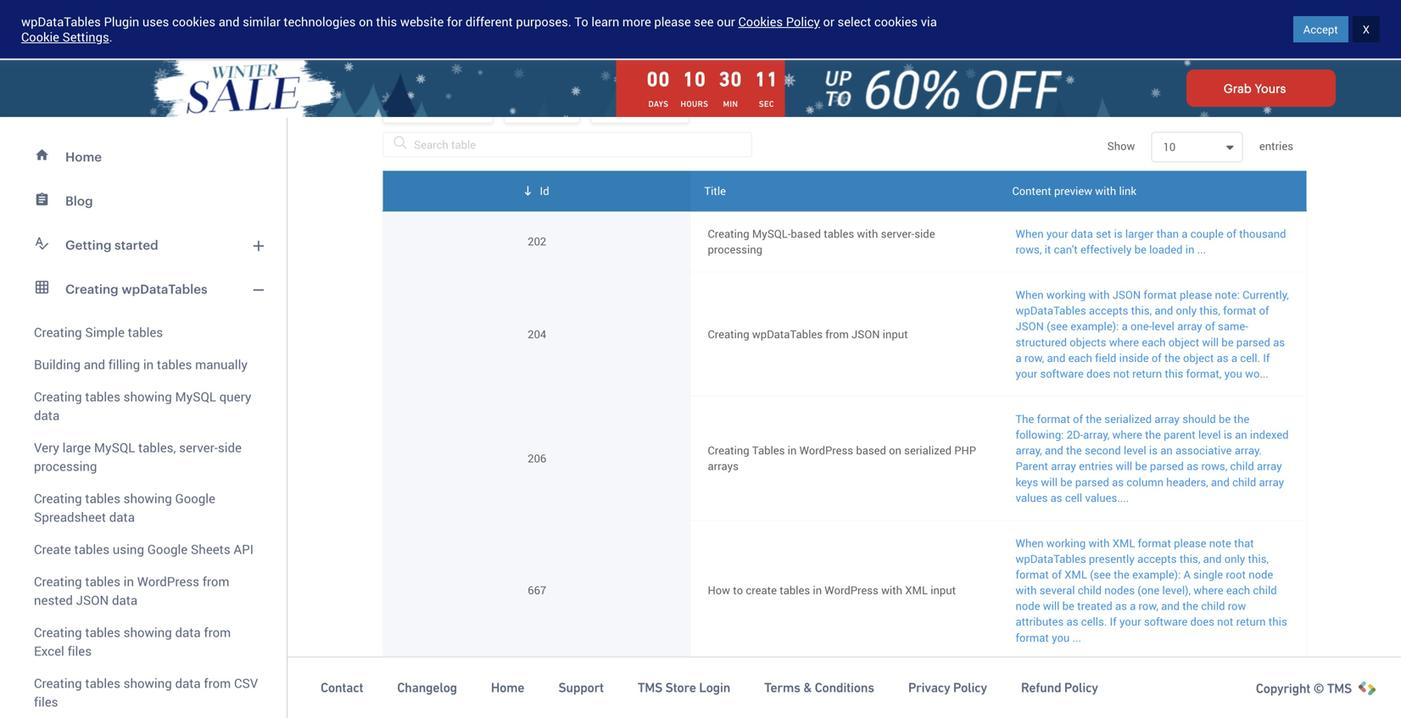 Task type: describe. For each thing, give the bounding box(es) containing it.
getting
[[65, 238, 112, 252]]

as up headers,
[[1187, 459, 1199, 474]]

also
[[1232, 0, 1255, 2]]

format up several
[[1016, 567, 1049, 582]]

format inside the format of the serialized array should be the following: 2d-array, where the parent level is an indexed array, and the second level is an associative array. parent array entries will be parsed as rows, child array keys will be parsed as column headers, and child array values as cell values....
[[1037, 411, 1070, 427]]

data inside creating tables showing data from csv files
[[175, 675, 201, 692]]

serialized inside creating tables in wordpress based on serialized php arrays
[[904, 443, 952, 458]]

1 vertical spatial home
[[491, 680, 524, 696]]

creating tables showing data from csv files link
[[10, 668, 277, 718]]

will inside when working with json format please note: currently, wpdatatables accepts this, and only this, format of json (see example): a one-level array of same- structured objects where each object will be parsed as a row, and each field inside of the object as a cell. if your software does not return this format, you wo...
[[1202, 334, 1219, 350]]

files for creating tables showing data from csv files
[[34, 693, 58, 711]]

accepts inside when working with json format please note: currently, wpdatatables accepts this, and only this, format of json (see example): a one-level array of same- structured objects where each object will be parsed as a row, and each field inside of the object as a cell. if your software does not return this format, you wo...
[[1089, 303, 1129, 318]]

allowed
[[1057, 707, 1095, 718]]

nested
[[34, 592, 73, 609]]

format down attributes
[[1016, 630, 1049, 645]]

example): inside when working with json format please note: currently, wpdatatables accepts this, and only this, format of json (see example): a one-level array of same- structured objects where each object will be parsed as a row, and each field inside of the object as a cell. if your software does not return this format, you wo...
[[1071, 319, 1119, 334]]

link
[[1119, 183, 1137, 198]]

be up column
[[1135, 459, 1147, 474]]

0 vertical spatial xml
[[1113, 536, 1135, 551]]

0 horizontal spatial level
[[1124, 443, 1147, 458]]

the up array.
[[1234, 411, 1250, 427]]

effectively
[[1081, 242, 1132, 257]]

the inside when working with json format please note: currently, wpdatatables accepts this, and only this, format of json (see example): a one-level array of same- structured objects where each object will be parsed as a row, and each field inside of the object as a cell. if your software does not return this format, you wo...
[[1165, 350, 1181, 365]]

the up nodes
[[1114, 567, 1130, 582]]

be inside when working with json format please note: currently, wpdatatables accepts this, and only this, format of json (see example): a one-level array of same- structured objects where each object will be parsed as a row, and each field inside of the object as a cell. if your software does not return this format, you wo...
[[1222, 334, 1234, 350]]

refund
[[1021, 680, 1061, 696]]

mysql inside very large mysql tables, server-side processing
[[94, 439, 135, 456]]

changelog link
[[397, 680, 457, 697]]

0 horizontal spatial create
[[746, 583, 777, 598]]

in inside when your data set is larger than a couple of thousand rows, it can't effectively be loaded in ...
[[1186, 242, 1195, 257]]

a
[[1184, 567, 1191, 582]]

0 horizontal spatial parsed
[[1075, 474, 1109, 490]]

arrays
[[708, 459, 739, 474]]

0 vertical spatial array,
[[1083, 427, 1110, 442]]

1 horizontal spatial parsed
[[1150, 459, 1184, 474]]

2 vertical spatial is
[[1149, 443, 1158, 458]]

get started link
[[1227, 9, 1384, 50]]

1 horizontal spatial tms
[[1327, 681, 1352, 696]]

creating simple tables
[[34, 324, 163, 341]]

our
[[717, 13, 735, 30]]

this, down that
[[1248, 551, 1269, 567]]

tables inside 'creating tables showing google spreadsheet data'
[[85, 490, 120, 507]]

1 horizontal spatial each
[[1142, 334, 1166, 350]]

thought
[[1275, 0, 1321, 2]]

Search form search field
[[357, 18, 925, 41]]

and up single
[[1203, 551, 1222, 567]]

parsed inside when working with json format please note: currently, wpdatatables accepts this, and only this, format of json (see example): a one-level array of same- structured objects where each object will be parsed as a row, and each field inside of the object as a cell. if your software does not return this format, you wo...
[[1237, 334, 1271, 350]]

1 vertical spatial level
[[1199, 427, 1221, 442]]

hours
[[681, 99, 709, 109]]

yours
[[1255, 81, 1286, 95]]

your inside when working with json format please note: currently, wpdatatables accepts this, and only this, format of json (see example): a one-level array of same- structured objects where each object will be parsed as a row, and each field inside of the object as a cell. if your software does not return this format, you wo...
[[1016, 366, 1038, 381]]

cookie
[[21, 28, 59, 45]]

row, inside when working with json format please note: currently, wpdatatables accepts this, and only this, format of json (see example): a one-level array of same- structured objects where each object will be parsed as a row, and each field inside of the object as a cell. if your software does not return this format, you wo...
[[1025, 350, 1044, 365]]

creating wpdatatables from json input
[[708, 327, 908, 342]]

wordpress inside creating tables in wordpress based on serialized php arrays
[[800, 443, 853, 458]]

query
[[219, 388, 251, 405]]

0 vertical spatial an
[[1235, 427, 1248, 442]]

data inside 'creating tables showing google spreadsheet data'
[[109, 509, 135, 526]]

inside
[[1119, 350, 1149, 365]]

software inside "when working with xml format please note that wpdatatables presently accepts this, and only this, format of xml (see the example): a single root node with several child nodes (one level), where each child node will be treated as a row, and the child row attributes as cells. if your software does not return this format you ..."
[[1144, 614, 1188, 630]]

wpdatatables inside "creating wpdatatables" link
[[122, 282, 207, 296]]

the down '2d-'
[[1066, 443, 1082, 458]]

a down structured
[[1016, 350, 1022, 365]]

the down level), on the bottom right
[[1183, 599, 1199, 614]]

getting started
[[65, 238, 158, 252]]

id: activate to sort column descending element
[[383, 171, 691, 211]]

and down structured
[[1047, 350, 1066, 365]]

policy for refund policy
[[1064, 680, 1098, 696]]

1 vertical spatial array,
[[1016, 443, 1042, 458]]

and down loaded
[[1155, 303, 1173, 318]]

will right keys
[[1041, 474, 1058, 490]]

processing inside creating mysql-based tables with server-side processing
[[708, 242, 763, 257]]

this inside . this can also be thought of as a wordpress integration demo.
[[1181, 0, 1205, 2]]

second
[[1085, 443, 1121, 458]]

format up (one
[[1138, 536, 1171, 551]]

format up same-
[[1223, 303, 1257, 318]]

working for (see
[[1047, 287, 1086, 302]]

2 cookies from the left
[[874, 13, 918, 30]]

building and filling in tables manually link
[[10, 349, 277, 381]]

tables up the building and filling in tables manually link
[[128, 324, 163, 341]]

than
[[1157, 226, 1179, 241]]

more
[[623, 13, 651, 30]]

be inside "when working with xml format please note that wpdatatables presently accepts this, and only this, format of xml (see the example): a single root node with several child nodes (one level), where each child node will be treated as a row, and the child row attributes as cells. if your software does not return this format you ..."
[[1063, 599, 1075, 614]]

you right as at the right of the page
[[1031, 676, 1049, 691]]

204
[[528, 327, 546, 342]]

creating tables in wordpress from nested json data link
[[10, 566, 277, 617]]

cookie settings button
[[21, 28, 109, 45]]

software inside when working with json format please note: currently, wpdatatables accepts this, and only this, format of json (see example): a one-level array of same- structured objects where each object will be parsed as a row, and each field inside of the object as a cell. if your software does not return this format, you wo...
[[1040, 366, 1084, 381]]

... inside when your data set is larger than a couple of thousand rows, it can't effectively be loaded in ...
[[1197, 242, 1206, 257]]

a left cell.
[[1232, 350, 1238, 365]]

linked
[[1016, 691, 1045, 707]]

0 vertical spatial home link
[[10, 135, 277, 179]]

does inside "when working with xml format please note that wpdatatables presently accepts this, and only this, format of xml (see the example): a single root node with several child nodes (one level), where each child node will be treated as a row, and the child row attributes as cells. if your software does not return this format you ..."
[[1190, 614, 1215, 630]]

from for creating tables showing data from csv files
[[204, 675, 231, 692]]

0 horizontal spatial table
[[1174, 707, 1199, 718]]

as inside . this can also be thought of as a wordpress integration demo.
[[384, 5, 396, 19]]

associative
[[1176, 443, 1232, 458]]

only inside "when working with xml format please note that wpdatatables presently accepts this, and only this, format of xml (see the example): a single root node with several child nodes (one level), where each child node will be treated as a row, and the child row attributes as cells. if your software does not return this format you ..."
[[1225, 551, 1246, 567]]

return inside when working with json format please note: currently, wpdatatables accepts this, and only this, format of json (see example): a one-level array of same- structured objects where each object will be parsed as a row, and each field inside of the object as a cell. if your software does not return this format, you wo...
[[1133, 366, 1162, 381]]

grab
[[1224, 81, 1252, 95]]

demo.
[[538, 5, 574, 19]]

of right inside on the right
[[1152, 350, 1162, 365]]

as up format,
[[1217, 350, 1229, 365]]

1 vertical spatial is
[[1224, 427, 1232, 442]]

when working with xml format please note that wpdatatables presently accepts this, and only this, format of xml (see the example): a single root node with several child nodes (one level), where each child node will be treated as a row, and the child row attributes as cells. if your software does not return this format you ...
[[1016, 536, 1287, 645]]

learn
[[592, 13, 619, 30]]

when your
[[1016, 226, 1068, 241]]

this inside wpdatatables plugin uses cookies and similar technologies on this website for different purposes. to learn more please see our cookies policy or select cookies via cookie settings .
[[376, 13, 397, 30]]

. inside . this can also be thought of as a wordpress integration demo.
[[1175, 0, 1178, 2]]

this, up inside on the right
[[1131, 303, 1152, 318]]

... inside "when working with xml format please note that wpdatatables presently accepts this, and only this, format of xml (see the example): a single root node with several child nodes (one level), where each child node will be treated as a row, and the child row attributes as cells. if your software does not return this format you ..."
[[1073, 630, 1081, 645]]

started
[[115, 238, 158, 252]]

you down existing
[[1098, 707, 1116, 718]]

(one
[[1138, 583, 1160, 598]]

content preview with link: activate to sort column ascending element
[[999, 171, 1307, 211]]

contact
[[321, 680, 363, 696]]

in inside creating tables in wordpress from nested json data
[[124, 573, 134, 590]]

terms & conditions link
[[764, 680, 874, 697]]

tables right how
[[780, 583, 810, 598]]

creating for creating wpdatatables
[[65, 282, 119, 296]]

home inside 'link'
[[65, 149, 102, 164]]

creating tables showing mysql query data link
[[10, 381, 277, 432]]

(see inside "when working with xml format please note that wpdatatables presently accepts this, and only this, format of xml (see the example): a single root node with several child nodes (one level), where each child node will be treated as a row, and the child row attributes as cells. if your software does not return this format you ..."
[[1090, 567, 1111, 582]]

from for creating tables in wordpress from nested json data
[[203, 573, 229, 590]]

as down currently, on the top of page
[[1273, 334, 1285, 350]]

json inside as you know, wpdatatables was able to create a table linked to an existing json file for a while now. this method allowed you to create a table from a one-lev
[[1118, 691, 1146, 707]]

sheets
[[191, 541, 230, 558]]

to right how
[[733, 583, 743, 598]]

server- inside creating mysql-based tables with server-side processing
[[881, 226, 915, 241]]

does inside when working with json format please note: currently, wpdatatables accepts this, and only this, format of json (see example): a one-level array of same- structured objects where each object will be parsed as a row, and each field inside of the object as a cell. if your software does not return this format, you wo...
[[1087, 366, 1111, 381]]

tables inside creating tables showing mysql query data
[[85, 388, 120, 405]]

based inside creating tables in wordpress based on serialized php arrays
[[856, 443, 886, 458]]

as you know, wpdatatables was able to create a table linked to an existing json file for a while now. this method allowed you to create a table from a one-lev
[[1016, 676, 1285, 718]]

to down know, on the bottom right of page
[[1048, 691, 1058, 707]]

creating tables showing data from excel files link
[[10, 617, 277, 668]]

showing for creating tables showing mysql query data
[[124, 388, 172, 405]]

login
[[699, 680, 730, 696]]

you inside when working with json format please note: currently, wpdatatables accepts this, and only this, format of json (see example): a one-level array of same- structured objects where each object will be parsed as a row, and each field inside of the object as a cell. if your software does not return this format, you wo...
[[1225, 366, 1243, 381]]

a inside "when working with xml format please note that wpdatatables presently accepts this, and only this, format of xml (see the example): a single root node with several child nodes (one level), where each child node will be treated as a row, and the child row attributes as cells. if your software does not return this format you ..."
[[1130, 599, 1136, 614]]

your inside "when working with xml format please note that wpdatatables presently accepts this, and only this, format of xml (see the example): a single root node with several child nodes (one level), where each child node will be treated as a row, and the child row attributes as cells. if your software does not return this format you ..."
[[1120, 614, 1141, 630]]

file
[[1149, 691, 1164, 707]]

json inside creating tables in wordpress from nested json data
[[76, 592, 109, 609]]

accepts inside "when working with xml format please note that wpdatatables presently accepts this, and only this, format of xml (see the example): a single root node with several child nodes (one level), where each child node will be treated as a row, and the child row attributes as cells. if your software does not return this format you ..."
[[1138, 551, 1177, 567]]

attributes
[[1016, 614, 1064, 630]]

values....
[[1085, 490, 1129, 505]]

only inside when working with json format please note: currently, wpdatatables accepts this, and only this, format of json (see example): a one-level array of same- structured objects where each object will be parsed as a row, and each field inside of the object as a cell. if your software does not return this format, you wo...
[[1176, 303, 1197, 318]]

of inside "when working with xml format please note that wpdatatables presently accepts this, and only this, format of xml (see the example): a single root node with several child nodes (one level), where each child node will be treated as a row, and the child row attributes as cells. if your software does not return this format you ..."
[[1052, 567, 1062, 582]]

refund policy link
[[1021, 680, 1098, 697]]

example): inside "when working with xml format please note that wpdatatables presently accepts this, and only this, format of xml (see the example): a single root node with several child nodes (one level), where each child node will be treated as a row, and the child row attributes as cells. if your software does not return this format you ..."
[[1133, 567, 1181, 582]]

the up second
[[1086, 411, 1102, 427]]

1 horizontal spatial input
[[931, 583, 956, 598]]

currently,
[[1243, 287, 1289, 302]]

00
[[647, 67, 670, 91]]

of left same-
[[1205, 319, 1215, 334]]

showing for creating tables showing data from excel files
[[124, 624, 172, 641]]

accept button
[[1293, 16, 1349, 42]]

be up cell
[[1061, 474, 1073, 490]]

min
[[723, 99, 738, 109]]

similar
[[243, 13, 281, 30]]

will inside "when working with xml format please note that wpdatatables presently accepts this, and only this, format of xml (see the example): a single root node with several child nodes (one level), where each child node will be treated as a row, and the child row attributes as cells. if your software does not return this format you ..."
[[1043, 599, 1060, 614]]

store
[[666, 680, 696, 696]]

10 inside button
[[1163, 139, 1176, 154]]

or
[[823, 13, 835, 30]]

a inside . this can also be thought of as a wordpress integration demo.
[[399, 5, 406, 19]]

when your data set is larger than a couple of thousand rows, it can't effectively be loaded in ...
[[1016, 226, 1286, 257]]

1 vertical spatial an
[[1161, 443, 1173, 458]]

as down nodes
[[1115, 599, 1127, 614]]

content preview with link
[[1012, 183, 1137, 198]]

of inside the format of the serialized array should be the following: 2d-array, where the parent level is an indexed array, and the second level is an associative array. parent array entries will be parsed as rows, child array keys will be parsed as column headers, and child array values as cell values....
[[1073, 411, 1083, 427]]

this inside when working with json format please note: currently, wpdatatables accepts this, and only this, format of json (see example): a one-level array of same- structured objects where each object will be parsed as a row, and each field inside of the object as a cell. if your software does not return this format, you wo...
[[1165, 366, 1184, 381]]

tms inside 'link'
[[638, 680, 663, 696]]

format,
[[1186, 366, 1222, 381]]

not inside when working with json format please note: currently, wpdatatables accepts this, and only this, format of json (see example): a one-level array of same- structured objects where each object will be parsed as a row, and each field inside of the object as a cell. if your software does not return this format, you wo...
[[1113, 366, 1130, 381]]

tables inside creating tables showing data from excel files
[[85, 624, 120, 641]]

able
[[1179, 676, 1200, 691]]

php
[[954, 443, 976, 458]]

that
[[1234, 536, 1254, 551]]

building and filling in tables manually
[[34, 356, 248, 373]]

wordpress inside creating tables in wordpress from nested json data
[[137, 573, 199, 590]]

with inside creating mysql-based tables with server-side processing
[[857, 226, 878, 241]]

a down able
[[1183, 691, 1189, 707]]

using
[[113, 541, 144, 558]]

one- inside as you know, wpdatatables was able to create a table linked to an existing json file for a while now. this method allowed you to create a table from a one-lev
[[1236, 707, 1258, 718]]

privacy policy
[[908, 680, 987, 696]]

columns button
[[383, 89, 494, 123]]

for inside as you know, wpdatatables was able to create a table linked to an existing json file for a while now. this method allowed you to create a table from a one-lev
[[1167, 691, 1181, 707]]

create tables using google sheets api link
[[10, 534, 277, 566]]

title
[[704, 183, 726, 198]]

the left parent at the bottom right of page
[[1145, 427, 1161, 442]]

data inside when your data set is larger than a couple of thousand rows, it can't effectively be loaded in ...
[[1071, 226, 1093, 241]]

of inside . this can also be thought of as a wordpress integration demo.
[[369, 5, 381, 19]]

please inside wpdatatables plugin uses cookies and similar technologies on this website for different purposes. to learn more please see our cookies policy or select cookies via cookie settings .
[[654, 13, 691, 30]]

will up column
[[1116, 459, 1133, 474]]

on inside creating tables in wordpress based on serialized php arrays
[[889, 443, 902, 458]]

a up inside on the right
[[1122, 319, 1128, 334]]

1 horizontal spatial xml
[[1065, 567, 1087, 582]]

as left cell
[[1051, 490, 1063, 505]]

root
[[1226, 567, 1246, 582]]

side inside creating mysql-based tables with server-side processing
[[915, 226, 935, 241]]

0 vertical spatial node
[[1249, 567, 1273, 582]]

print
[[539, 98, 564, 114]]

2 vertical spatial xml
[[905, 583, 928, 598]]

getting started link
[[10, 223, 277, 267]]

&
[[803, 680, 812, 696]]

privacy policy link
[[908, 680, 987, 697]]

creating for creating tables showing data from excel files
[[34, 624, 82, 641]]

as up values....
[[1112, 474, 1124, 490]]

tables down creating simple tables link
[[157, 356, 192, 373]]

to up while
[[1203, 676, 1213, 691]]

processing inside very large mysql tables, server-side processing
[[34, 458, 97, 475]]

as left the cells.
[[1067, 614, 1079, 630]]

row, inside "when working with xml format please note that wpdatatables presently accepts this, and only this, format of xml (see the example): a single root node with several child nodes (one level), where each child node will be treated as a row, and the child row attributes as cells. if your software does not return this format you ..."
[[1139, 599, 1159, 614]]

very large mysql tables, server-side processing
[[34, 439, 242, 475]]

1 vertical spatial create
[[1216, 676, 1247, 691]]

parent
[[1016, 459, 1048, 474]]

array inside when working with json format please note: currently, wpdatatables accepts this, and only this, format of json (see example): a one-level array of same- structured objects where each object will be parsed as a row, and each field inside of the object as a cell. if your software does not return this format, you wo...
[[1177, 319, 1203, 334]]

creating tables showing data from csv files
[[34, 675, 258, 711]]

this, up a
[[1180, 551, 1201, 567]]

an inside as you know, wpdatatables was able to create a table linked to an existing json file for a while now. this method allowed you to create a table from a one-lev
[[1061, 691, 1073, 707]]

not inside "when working with xml format please note that wpdatatables presently accepts this, and only this, format of xml (see the example): a single root node with several child nodes (one level), where each child node will be treated as a row, and the child row attributes as cells. if your software does not return this format you ..."
[[1217, 614, 1234, 630]]

and down level), on the bottom right
[[1161, 599, 1180, 614]]

array.
[[1235, 443, 1262, 458]]

is inside when your data set is larger than a couple of thousand rows, it can't effectively be loaded in ...
[[1114, 226, 1123, 241]]

on inside wpdatatables plugin uses cookies and similar technologies on this website for different purposes. to learn more please see our cookies policy or select cookies via cookie settings .
[[359, 13, 373, 30]]

title: activate to sort column ascending element
[[691, 171, 999, 211]]

0 horizontal spatial 10
[[683, 67, 706, 91]]

create tables using google sheets api
[[34, 541, 254, 558]]

method
[[1016, 707, 1054, 718]]

building
[[34, 356, 81, 373]]

serialized inside the format of the serialized array should be the following: 2d-array, where the parent level is an indexed array, and the second level is an associative array. parent array entries will be parsed as rows, child array keys will be parsed as column headers, and child array values as cell values....
[[1105, 411, 1152, 427]]

0 vertical spatial table
[[1258, 676, 1283, 691]]

excel
[[34, 643, 64, 660]]

as you know, wpdatatables was able to create a table linked to an existing json file for a while now. this method allowed you to create a table from a one-lev link
[[1016, 676, 1285, 718]]

the format of the serialized array should be the following: 2d-array, where the parent level is an indexed array, and the second level is an associative array. parent array entries will be parsed as rows, child array keys will be parsed as column headers, and child array values as cell values....
[[1016, 411, 1289, 505]]

tables left 'using' at the left
[[74, 541, 109, 558]]

sec
[[759, 99, 774, 109]]



Task type: locate. For each thing, give the bounding box(es) containing it.
1 horizontal spatial cookies
[[874, 13, 918, 30]]

home link left support
[[491, 680, 524, 697]]

column
[[1127, 474, 1164, 490]]

1 horizontal spatial rows,
[[1201, 459, 1228, 474]]

0 horizontal spatial processing
[[34, 458, 97, 475]]

if right the cells.
[[1110, 614, 1117, 630]]

purposes.
[[516, 13, 572, 30]]

1 working from the top
[[1047, 287, 1086, 302]]

please
[[654, 13, 691, 30], [1180, 287, 1212, 302], [1174, 536, 1207, 551]]

when down values
[[1016, 536, 1044, 551]]

google up sheets
[[175, 490, 215, 507]]

based
[[791, 226, 821, 241], [856, 443, 886, 458]]

from inside creating tables in wordpress from nested json data
[[203, 573, 229, 590]]

grab yours
[[1224, 81, 1286, 95]]

you inside "when working with xml format please note that wpdatatables presently accepts this, and only this, format of xml (see the example): a single root node with several child nodes (one level), where each child node will be treated as a row, and the child row attributes as cells. if your software does not return this format you ..."
[[1052, 630, 1070, 645]]

files inside creating tables showing data from excel files
[[67, 643, 92, 660]]

refund policy
[[1021, 680, 1098, 696]]

id
[[540, 183, 549, 198]]

of inside when your data set is larger than a couple of thousand rows, it can't effectively be loaded in ...
[[1227, 226, 1237, 241]]

table down while
[[1174, 707, 1199, 718]]

parent
[[1164, 427, 1196, 442]]

mysql-
[[752, 226, 791, 241]]

google inside create tables using google sheets api link
[[147, 541, 188, 558]]

can
[[1208, 0, 1228, 2]]

files
[[67, 643, 92, 660], [34, 693, 58, 711]]

0 horizontal spatial for
[[447, 13, 463, 30]]

each inside "when working with xml format please note that wpdatatables presently accepts this, and only this, format of xml (see the example): a single root node with several child nodes (one level), where each child node will be treated as a row, and the child row attributes as cells. if your software does not return this format you ..."
[[1226, 583, 1250, 598]]

this inside "when working with xml format please note that wpdatatables presently accepts this, and only this, format of xml (see the example): a single root node with several child nodes (one level), where each child node will be treated as a row, and the child row attributes as cells. if your software does not return this format you ..."
[[1269, 614, 1287, 630]]

each up inside on the right
[[1142, 334, 1166, 350]]

your down structured
[[1016, 366, 1038, 381]]

serialized
[[1105, 411, 1152, 427], [904, 443, 952, 458]]

tables inside creating tables showing data from csv files
[[85, 675, 120, 692]]

0 horizontal spatial ...
[[1073, 630, 1081, 645]]

showing down creating tables in wordpress from nested json data link
[[124, 624, 172, 641]]

a down nodes
[[1130, 599, 1136, 614]]

an down know, on the bottom right of page
[[1061, 691, 1073, 707]]

tables inside creating tables in wordpress from nested json data
[[85, 573, 120, 590]]

please for creating wpdatatables from json input
[[1180, 287, 1212, 302]]

1 when from the top
[[1016, 287, 1044, 302]]

0 vertical spatial is
[[1114, 226, 1123, 241]]

2 vertical spatial parsed
[[1075, 474, 1109, 490]]

0 vertical spatial your
[[1016, 366, 1038, 381]]

array, up parent
[[1016, 443, 1042, 458]]

large
[[62, 439, 91, 456]]

0 horizontal spatial example):
[[1071, 319, 1119, 334]]

filling
[[108, 356, 140, 373]]

1 horizontal spatial files
[[67, 643, 92, 660]]

please for how to create tables in wordpress with xml input
[[1174, 536, 1207, 551]]

1 horizontal spatial create
[[1131, 707, 1162, 718]]

creating inside creating tables showing data from csv files
[[34, 675, 82, 692]]

google inside 'creating tables showing google spreadsheet data'
[[175, 490, 215, 507]]

array,
[[1083, 427, 1110, 442], [1016, 443, 1042, 458]]

creating for creating wpdatatables from json input
[[708, 327, 750, 342]]

1 horizontal spatial server-
[[881, 226, 915, 241]]

0 horizontal spatial your
[[1016, 366, 1038, 381]]

where inside when working with json format please note: currently, wpdatatables accepts this, and only this, format of json (see example): a one-level array of same- structured objects where each object will be parsed as a row, and each field inside of the object as a cell. if your software does not return this format, you wo...
[[1109, 334, 1139, 350]]

wordpress inside . this can also be thought of as a wordpress integration demo.
[[408, 5, 470, 19]]

keys
[[1016, 474, 1038, 490]]

showing down very large mysql tables, server-side processing link
[[124, 490, 172, 507]]

0 horizontal spatial .
[[109, 28, 112, 45]]

1 vertical spatial entries
[[1079, 459, 1113, 474]]

data up 'using' at the left
[[109, 509, 135, 526]]

tms store login
[[638, 680, 730, 696]]

...
[[1197, 242, 1206, 257], [1073, 630, 1081, 645]]

home link
[[10, 135, 277, 179], [491, 680, 524, 697]]

this right now.
[[1247, 691, 1268, 707]]

data inside creating tables showing data from excel files
[[175, 624, 201, 641]]

0 vertical spatial create
[[746, 583, 777, 598]]

(see
[[1047, 319, 1068, 334], [1090, 567, 1111, 582]]

1 horizontal spatial serialized
[[1105, 411, 1152, 427]]

2 vertical spatial an
[[1061, 691, 1073, 707]]

be
[[1258, 0, 1272, 2], [1135, 242, 1147, 257], [1222, 334, 1234, 350], [1219, 411, 1231, 427], [1135, 459, 1147, 474], [1061, 474, 1073, 490], [1063, 599, 1075, 614]]

1 horizontal spatial return
[[1236, 614, 1266, 630]]

this left format,
[[1165, 366, 1184, 381]]

serialized up second
[[1105, 411, 1152, 427]]

1 horizontal spatial ...
[[1197, 242, 1206, 257]]

table left ©
[[1258, 676, 1283, 691]]

level inside when working with json format please note: currently, wpdatatables accepts this, and only this, format of json (see example): a one-level array of same- structured objects where each object will be parsed as a row, and each field inside of the object as a cell. if your software does not return this format, you wo...
[[1152, 319, 1175, 334]]

0 vertical spatial files
[[67, 643, 92, 660]]

0 vertical spatial .
[[1175, 0, 1178, 2]]

0 horizontal spatial row,
[[1025, 350, 1044, 365]]

working
[[1047, 287, 1086, 302], [1047, 536, 1086, 551]]

format down loaded
[[1144, 287, 1177, 302]]

1 vertical spatial server-
[[179, 439, 218, 456]]

create up now.
[[1216, 676, 1247, 691]]

when for when working with json format please note: currently, wpdatatables accepts this, and only this, format of json (see example): a one-level array of same- structured objects where each object will be parsed as a row, and each field inside of the object as a cell. if your software does not return this format, you wo...
[[1016, 287, 1044, 302]]

0 horizontal spatial one-
[[1131, 319, 1152, 334]]

and left the filling
[[84, 356, 105, 373]]

be down same-
[[1222, 334, 1234, 350]]

11
[[755, 67, 779, 91]]

1 vertical spatial home link
[[491, 680, 524, 697]]

processing down 'large'
[[34, 458, 97, 475]]

working for xml
[[1047, 536, 1086, 551]]

1 horizontal spatial side
[[915, 226, 935, 241]]

when working with xml format please note that wpdatatables presently accepts this, and only this, format of xml (see the example): a single root node with several child nodes (one level), where each child node will be treated as a row, and the child row attributes as cells. if your software does not return this format you ... link
[[1016, 536, 1287, 645]]

and inside wpdatatables plugin uses cookies and similar technologies on this website for different purposes. to learn more please see our cookies policy or select cookies via cookie settings .
[[219, 13, 240, 30]]

only up root
[[1225, 551, 1246, 567]]

one- down now.
[[1236, 707, 1258, 718]]

tables down creating tables showing data from excel files
[[85, 675, 120, 692]]

0 horizontal spatial this
[[376, 13, 397, 30]]

1 vertical spatial parsed
[[1150, 459, 1184, 474]]

0 horizontal spatial side
[[218, 439, 242, 456]]

of down currently, on the top of page
[[1259, 303, 1269, 318]]

when working with json format please note: currently, wpdatatables accepts this, and only this, format of json (see example): a one-level array of same- structured objects where each object will be parsed as a row, and each field inside of the object as a cell. if your software does not return this format, you wo...
[[1016, 287, 1289, 381]]

mysql inside creating tables showing mysql query data
[[175, 388, 216, 405]]

to
[[575, 13, 588, 30]]

1 vertical spatial on
[[889, 443, 902, 458]]

for right file
[[1167, 691, 1181, 707]]

array, up second
[[1083, 427, 1110, 442]]

showing for creating tables showing google spreadsheet data
[[124, 490, 172, 507]]

showing for creating tables showing data from csv files
[[124, 675, 172, 692]]

processing
[[708, 242, 763, 257], [34, 458, 97, 475]]

1 horizontal spatial based
[[856, 443, 886, 458]]

this left website
[[376, 13, 397, 30]]

a left copyright
[[1249, 676, 1256, 691]]

files inside creating tables showing data from csv files
[[34, 693, 58, 711]]

wpdatatables inside when working with json format please note: currently, wpdatatables accepts this, and only this, format of json (see example): a one-level array of same- structured objects where each object will be parsed as a row, and each field inside of the object as a cell. if your software does not return this format, you wo...
[[1016, 303, 1086, 318]]

parsed up values....
[[1075, 474, 1109, 490]]

where inside the format of the serialized array should be the following: 2d-array, where the parent level is an indexed array, and the second level is an associative array. parent array entries will be parsed as rows, child array keys will be parsed as column headers, and child array values as cell values....
[[1113, 427, 1142, 442]]

1 vertical spatial not
[[1217, 614, 1234, 630]]

1 horizontal spatial home
[[491, 680, 524, 696]]

1 horizontal spatial entries
[[1257, 138, 1294, 153]]

tables,
[[138, 439, 176, 456]]

creating for creating simple tables
[[34, 324, 82, 341]]

does down "field"
[[1087, 366, 1111, 381]]

was
[[1156, 676, 1176, 691]]

format
[[1144, 287, 1177, 302], [1223, 303, 1257, 318], [1037, 411, 1070, 427], [1138, 536, 1171, 551], [1016, 567, 1049, 582], [1016, 630, 1049, 645]]

Search table search field
[[383, 132, 752, 157]]

this inside as you know, wpdatatables was able to create a table linked to an existing json file for a while now. this method allowed you to create a table from a one-lev
[[1247, 691, 1268, 707]]

support link
[[558, 680, 604, 697]]

0 horizontal spatial each
[[1068, 350, 1092, 365]]

showing inside 'creating tables showing google spreadsheet data'
[[124, 490, 172, 507]]

home left support
[[491, 680, 524, 696]]

settings
[[62, 28, 109, 45]]

level
[[1152, 319, 1175, 334], [1199, 427, 1221, 442], [1124, 443, 1147, 458]]

1 vertical spatial 10
[[1163, 139, 1176, 154]]

tables
[[824, 226, 854, 241], [128, 324, 163, 341], [157, 356, 192, 373], [85, 388, 120, 405], [85, 490, 120, 507], [74, 541, 109, 558], [85, 573, 120, 590], [780, 583, 810, 598], [85, 624, 120, 641], [85, 675, 120, 692]]

you down attributes
[[1052, 630, 1070, 645]]

0 horizontal spatial an
[[1061, 691, 1073, 707]]

creating for creating tables showing mysql query data
[[34, 388, 82, 405]]

files right excel on the bottom of the page
[[67, 643, 92, 660]]

with inside when working with json format please note: currently, wpdatatables accepts this, and only this, format of json (see example): a one-level array of same- structured objects where each object will be parsed as a row, and each field inside of the object as a cell. if your software does not return this format, you wo...
[[1089, 287, 1110, 302]]

policy inside 'refund policy' link
[[1064, 680, 1098, 696]]

select
[[838, 13, 871, 30]]

on
[[359, 13, 373, 30], [889, 443, 902, 458]]

be right should
[[1219, 411, 1231, 427]]

be right also
[[1258, 0, 1272, 2]]

creating mysql-based tables with server-side processing
[[708, 226, 935, 257]]

policy for privacy policy
[[953, 680, 987, 696]]

contact link
[[321, 680, 363, 697]]

parsed up cell.
[[1237, 334, 1271, 350]]

3 showing from the top
[[124, 624, 172, 641]]

the right inside on the right
[[1165, 350, 1181, 365]]

1 horizontal spatial accepts
[[1138, 551, 1177, 567]]

very
[[34, 439, 59, 456]]

0 horizontal spatial home
[[65, 149, 102, 164]]

example): up (one
[[1133, 567, 1181, 582]]

node
[[1249, 567, 1273, 582], [1016, 599, 1040, 614]]

json
[[1113, 287, 1141, 302], [1016, 319, 1044, 334], [852, 327, 880, 342], [76, 592, 109, 609], [1118, 691, 1146, 707]]

level),
[[1163, 583, 1191, 598]]

1 vertical spatial (see
[[1090, 567, 1111, 582]]

thousand
[[1239, 226, 1286, 241]]

creating inside 'creating tables showing google spreadsheet data'
[[34, 490, 82, 507]]

data left set
[[1071, 226, 1093, 241]]

0 vertical spatial input
[[883, 327, 908, 342]]

1 vertical spatial one-
[[1236, 707, 1258, 718]]

0 horizontal spatial tms
[[638, 680, 663, 696]]

format up following:
[[1037, 411, 1070, 427]]

server-
[[881, 226, 915, 241], [179, 439, 218, 456]]

manually
[[195, 356, 248, 373]]

as
[[1016, 676, 1029, 691]]

based inside creating mysql-based tables with server-side processing
[[791, 226, 821, 241]]

to
[[733, 583, 743, 598], [1203, 676, 1213, 691], [1048, 691, 1058, 707], [1118, 707, 1129, 718]]

if
[[1263, 350, 1270, 365], [1110, 614, 1117, 630]]

very large mysql tables, server-side processing link
[[10, 432, 277, 483]]

0 vertical spatial not
[[1113, 366, 1130, 381]]

1 vertical spatial please
[[1180, 287, 1212, 302]]

0 horizontal spatial return
[[1133, 366, 1162, 381]]

from inside creating tables showing data from excel files
[[204, 624, 231, 641]]

the
[[1165, 350, 1181, 365], [1086, 411, 1102, 427], [1234, 411, 1250, 427], [1145, 427, 1161, 442], [1066, 443, 1082, 458], [1114, 567, 1130, 582], [1183, 599, 1199, 614]]

and down following:
[[1045, 443, 1064, 458]]

showing
[[124, 388, 172, 405], [124, 490, 172, 507], [124, 624, 172, 641], [124, 675, 172, 692]]

will down same-
[[1202, 334, 1219, 350]]

1 horizontal spatial is
[[1149, 443, 1158, 458]]

files for creating tables showing data from excel files
[[67, 643, 92, 660]]

a right than
[[1182, 226, 1188, 241]]

1 horizontal spatial on
[[889, 443, 902, 458]]

node up attributes
[[1016, 599, 1040, 614]]

tables down title: activate to sort column ascending element
[[824, 226, 854, 241]]

you down cell.
[[1225, 366, 1243, 381]]

0 vertical spatial row,
[[1025, 350, 1044, 365]]

from inside creating tables showing data from csv files
[[204, 675, 231, 692]]

working inside "when working with xml format please note that wpdatatables presently accepts this, and only this, format of xml (see the example): a single root node with several child nodes (one level), where each child node will be treated as a row, and the child row attributes as cells. if your software does not return this format you ..."
[[1047, 536, 1086, 551]]

google for using
[[147, 541, 188, 558]]

0 horizontal spatial node
[[1016, 599, 1040, 614]]

changelog
[[397, 680, 457, 696]]

2 when from the top
[[1016, 536, 1044, 551]]

not down row
[[1217, 614, 1234, 630]]

this,
[[1131, 303, 1152, 318], [1200, 303, 1221, 318], [1180, 551, 1201, 567], [1248, 551, 1269, 567]]

array
[[1177, 319, 1203, 334], [1155, 411, 1180, 427], [1051, 459, 1076, 474], [1257, 459, 1282, 474], [1259, 474, 1284, 490]]

if right cell.
[[1263, 350, 1270, 365]]

0 horizontal spatial only
[[1176, 303, 1197, 318]]

2 working from the top
[[1047, 536, 1086, 551]]

creating tables showing data from excel files
[[34, 624, 231, 660]]

. left uses
[[109, 28, 112, 45]]

. inside wpdatatables plugin uses cookies and similar technologies on this website for different purposes. to learn more please see our cookies policy or select cookies via cookie settings .
[[109, 28, 112, 45]]

1 vertical spatial table
[[1174, 707, 1199, 718]]

presently
[[1089, 551, 1135, 567]]

where down single
[[1194, 583, 1224, 598]]

each
[[1142, 334, 1166, 350], [1068, 350, 1092, 365], [1226, 583, 1250, 598]]

2 vertical spatial where
[[1194, 583, 1224, 598]]

creating simple tables link
[[10, 311, 277, 349]]

creating inside creating mysql-based tables with server-side processing
[[708, 226, 750, 241]]

return
[[1133, 366, 1162, 381], [1236, 614, 1266, 630]]

on right technologies
[[359, 13, 373, 30]]

from inside as you know, wpdatatables was able to create a table linked to an existing json file for a while now. this method allowed you to create a table from a one-lev
[[1201, 707, 1225, 718]]

create down file
[[1131, 707, 1162, 718]]

accepts up (one
[[1138, 551, 1177, 567]]

0 horizontal spatial if
[[1110, 614, 1117, 630]]

cookies left via
[[874, 13, 918, 30]]

when inside when working with json format please note: currently, wpdatatables accepts this, and only this, format of json (see example): a one-level array of same- structured objects where each object will be parsed as a row, and each field inside of the object as a cell. if your software does not return this format, you wo...
[[1016, 287, 1044, 302]]

data left csv
[[175, 675, 201, 692]]

wpdatatables inside "when working with xml format please note that wpdatatables presently accepts this, and only this, format of xml (see the example): a single root node with several child nodes (one level), where each child node will be treated as a row, and the child row attributes as cells. if your software does not return this format you ..."
[[1016, 551, 1086, 567]]

tables down creating tables in wordpress from nested json data
[[85, 624, 120, 641]]

each up row
[[1226, 583, 1250, 598]]

1 vertical spatial side
[[218, 439, 242, 456]]

0 vertical spatial (see
[[1047, 319, 1068, 334]]

2 vertical spatial please
[[1174, 536, 1207, 551]]

when for when working with xml format please note that wpdatatables presently accepts this, and only this, format of xml (see the example): a single root node with several child nodes (one level), where each child node will be treated as a row, and the child row attributes as cells. if your software does not return this format you ...
[[1016, 536, 1044, 551]]

10 right show
[[1163, 139, 1176, 154]]

creating for creating tables showing google spreadsheet data
[[34, 490, 82, 507]]

0 horizontal spatial input
[[883, 327, 908, 342]]

1 cookies from the left
[[172, 13, 216, 30]]

for inside wpdatatables plugin uses cookies and similar technologies on this website for different purposes. to learn more please see our cookies policy or select cookies via cookie settings .
[[447, 13, 463, 30]]

a right technologies
[[399, 5, 406, 19]]

policy inside wpdatatables plugin uses cookies and similar technologies on this website for different purposes. to learn more please see our cookies policy or select cookies via cookie settings .
[[786, 13, 820, 30]]

policy inside privacy policy link
[[953, 680, 987, 696]]

creating inside creating tables in wordpress based on serialized php arrays
[[708, 443, 750, 458]]

to right allowed
[[1118, 707, 1129, 718]]

creating for creating tables in wordpress based on serialized php arrays
[[708, 443, 750, 458]]

return down row
[[1236, 614, 1266, 630]]

4 showing from the top
[[124, 675, 172, 692]]

0 vertical spatial software
[[1040, 366, 1084, 381]]

of
[[369, 5, 381, 19], [1227, 226, 1237, 241], [1259, 303, 1269, 318], [1205, 319, 1215, 334], [1152, 350, 1162, 365], [1073, 411, 1083, 427], [1052, 567, 1062, 582]]

an up array.
[[1235, 427, 1248, 442]]

tms
[[638, 680, 663, 696], [1327, 681, 1352, 696]]

0 vertical spatial this
[[1181, 0, 1205, 2]]

creating
[[708, 226, 750, 241], [65, 282, 119, 296], [34, 324, 82, 341], [708, 327, 750, 342], [34, 388, 82, 405], [708, 443, 750, 458], [34, 490, 82, 507], [34, 573, 82, 590], [34, 624, 82, 641], [34, 675, 82, 692]]

0 horizontal spatial accepts
[[1089, 303, 1129, 318]]

example):
[[1071, 319, 1119, 334], [1133, 567, 1181, 582]]

10 button
[[1163, 133, 1231, 162]]

creating wpdatatables link
[[10, 267, 277, 311]]

when inside "when working with xml format please note that wpdatatables presently accepts this, and only this, format of xml (see the example): a single root node with several child nodes (one level), where each child node will be treated as a row, and the child row attributes as cells. if your software does not return this format you ..."
[[1016, 536, 1044, 551]]

1 vertical spatial mysql
[[94, 439, 135, 456]]

this up copyright
[[1269, 614, 1287, 630]]

1 horizontal spatial (see
[[1090, 567, 1111, 582]]

202
[[528, 234, 546, 249]]

and right headers,
[[1211, 474, 1230, 490]]

only down loaded
[[1176, 303, 1197, 318]]

wpdatatables inside as you know, wpdatatables was able to create a table linked to an existing json file for a while now. this method allowed you to create a table from a one-lev
[[1083, 676, 1153, 691]]

one- inside when working with json format please note: currently, wpdatatables accepts this, and only this, format of json (see example): a one-level array of same- structured objects where each object will be parsed as a row, and each field inside of the object as a cell. if your software does not return this format, you wo...
[[1131, 319, 1152, 334]]

where
[[1109, 334, 1139, 350], [1113, 427, 1142, 442], [1194, 583, 1224, 598]]

2 horizontal spatial parsed
[[1237, 334, 1271, 350]]

creating tables in wordpress from nested json data
[[34, 573, 229, 609]]

1 horizontal spatial table
[[1258, 676, 1283, 691]]

(see down presently
[[1090, 567, 1111, 582]]

0 horizontal spatial cookies
[[172, 13, 216, 30]]

creating for creating mysql-based tables with server-side processing
[[708, 226, 750, 241]]

support
[[558, 680, 604, 696]]

data down creating tables in wordpress from nested json data link
[[175, 624, 201, 641]]

see
[[694, 13, 714, 30]]

0 vertical spatial level
[[1152, 319, 1175, 334]]

loaded
[[1149, 242, 1183, 257]]

of left website
[[369, 5, 381, 19]]

0 horizontal spatial server-
[[179, 439, 218, 456]]

tms left store
[[638, 680, 663, 696]]

please inside when working with json format please note: currently, wpdatatables accepts this, and only this, format of json (see example): a one-level array of same- structured objects where each object will be parsed as a row, and each field inside of the object as a cell. if your software does not return this format, you wo...
[[1180, 287, 1212, 302]]

working down cell
[[1047, 536, 1086, 551]]

0 horizontal spatial home link
[[10, 135, 277, 179]]

0 horizontal spatial array,
[[1016, 443, 1042, 458]]

creating inside creating tables showing data from excel files
[[34, 624, 82, 641]]

1 horizontal spatial software
[[1144, 614, 1188, 630]]

1 showing from the top
[[124, 388, 172, 405]]

showing inside creating tables showing data from csv files
[[124, 675, 172, 692]]

1 horizontal spatial example):
[[1133, 567, 1181, 582]]

from for creating tables showing data from excel files
[[204, 624, 231, 641]]

0 horizontal spatial is
[[1114, 226, 1123, 241]]

.
[[1175, 0, 1178, 2], [109, 28, 112, 45]]

0 horizontal spatial xml
[[905, 583, 928, 598]]

1 vertical spatial this
[[1165, 366, 1184, 381]]

1 vertical spatial example):
[[1133, 567, 1181, 582]]

how
[[708, 583, 730, 598]]

data inside creating tables showing mysql query data
[[34, 407, 60, 424]]

tables down 'using' at the left
[[85, 573, 120, 590]]

a inside when your data set is larger than a couple of thousand rows, it can't effectively be loaded in ...
[[1182, 226, 1188, 241]]

this, down note:
[[1200, 303, 1221, 318]]

1 vertical spatial when
[[1016, 536, 1044, 551]]

know,
[[1052, 676, 1080, 691]]

0 vertical spatial please
[[654, 13, 691, 30]]

please left see
[[654, 13, 691, 30]]

server- down title: activate to sort column ascending element
[[881, 226, 915, 241]]

google for showing
[[175, 490, 215, 507]]

2 showing from the top
[[124, 490, 172, 507]]

tables inside creating mysql-based tables with server-side processing
[[824, 226, 854, 241]]

can't
[[1054, 242, 1078, 257]]

wpdatatables - tables and charts manager wordpress plugin image
[[17, 14, 179, 45]]

serialized left php
[[904, 443, 952, 458]]

10
[[683, 67, 706, 91], [1163, 139, 1176, 154]]

wpdatatables inside wpdatatables plugin uses cookies and similar technologies on this website for different purposes. to learn more please see our cookies policy or select cookies via cookie settings .
[[21, 13, 101, 30]]

when your data set is larger than a couple of thousand rows, it can't effectively be loaded in ... link
[[1016, 226, 1286, 257]]

0 horizontal spatial entries
[[1079, 459, 1113, 474]]

if inside "when working with xml format please note that wpdatatables presently accepts this, and only this, format of xml (see the example): a single root node with several child nodes (one level), where each child node will be treated as a row, and the child row attributes as cells. if your software does not return this format you ..."
[[1110, 614, 1117, 630]]

entries inside the format of the serialized array should be the following: 2d-array, where the parent level is an indexed array, and the second level is an associative array. parent array entries will be parsed as rows, child array keys will be parsed as column headers, and child array values as cell values....
[[1079, 459, 1113, 474]]

in inside creating tables in wordpress based on serialized php arrays
[[788, 443, 797, 458]]

server- inside very large mysql tables, server-side processing
[[179, 439, 218, 456]]

one- up inside on the right
[[1131, 319, 1152, 334]]

of right couple
[[1227, 226, 1237, 241]]

tms right ©
[[1327, 681, 1352, 696]]

0 vertical spatial entries
[[1257, 138, 1294, 153]]

10 up hours
[[683, 67, 706, 91]]

please left note:
[[1180, 287, 1212, 302]]

please inside "when working with xml format please note that wpdatatables presently accepts this, and only this, format of xml (see the example): a single root node with several child nodes (one level), where each child node will be treated as a row, and the child row attributes as cells. if your software does not return this format you ..."
[[1174, 536, 1207, 551]]

1 horizontal spatial this
[[1165, 366, 1184, 381]]

1 vertical spatial ...
[[1073, 630, 1081, 645]]

via
[[921, 13, 937, 30]]

will
[[1202, 334, 1219, 350], [1116, 459, 1133, 474], [1041, 474, 1058, 490], [1043, 599, 1060, 614]]

0 horizontal spatial rows,
[[1016, 242, 1042, 257]]

creating tables showing mysql query data
[[34, 388, 251, 424]]

creating for creating tables in wordpress from nested json data
[[34, 573, 82, 590]]

0 vertical spatial based
[[791, 226, 821, 241]]

0 horizontal spatial on
[[359, 13, 373, 30]]

how to create tables in wordpress with xml input
[[708, 583, 956, 598]]

objects
[[1070, 334, 1107, 350]]

1 horizontal spatial node
[[1249, 567, 1273, 582]]

accept
[[1304, 22, 1338, 37]]

2 horizontal spatial policy
[[1064, 680, 1098, 696]]

be inside when your data set is larger than a couple of thousand rows, it can't effectively be loaded in ...
[[1135, 242, 1147, 257]]

google right 'using' at the left
[[147, 541, 188, 558]]

206
[[528, 451, 546, 466]]

0 vertical spatial when
[[1016, 287, 1044, 302]]

2 vertical spatial create
[[1131, 707, 1162, 718]]

showing inside creating tables showing mysql query data
[[124, 388, 172, 405]]

a down was
[[1165, 707, 1171, 718]]

rows, inside when your data set is larger than a couple of thousand rows, it can't effectively be loaded in ...
[[1016, 242, 1042, 257]]

data inside creating tables in wordpress from nested json data
[[112, 592, 138, 609]]

1 vertical spatial working
[[1047, 536, 1086, 551]]

1 horizontal spatial for
[[1167, 691, 1181, 707]]

creating for creating tables showing data from csv files
[[34, 675, 82, 692]]

an down parent at the bottom right of page
[[1161, 443, 1173, 458]]

if inside when working with json format please note: currently, wpdatatables accepts this, and only this, format of json (see example): a one-level array of same- structured objects where each object will be parsed as a row, and each field inside of the object as a cell. if your software does not return this format, you wo...
[[1263, 350, 1270, 365]]

content
[[1012, 183, 1052, 198]]

started
[[1297, 21, 1336, 37]]

a down now.
[[1227, 707, 1234, 718]]

the format of the serialized array should be the following: 2d-array, where the parent level is an indexed array, and the second level is an associative array. parent array entries will be parsed as rows, child array keys will be parsed as column headers, and child array values as cell values.... link
[[1016, 411, 1289, 505]]



Task type: vqa. For each thing, say whether or not it's contained in the screenshot.
the rightmost the Name
no



